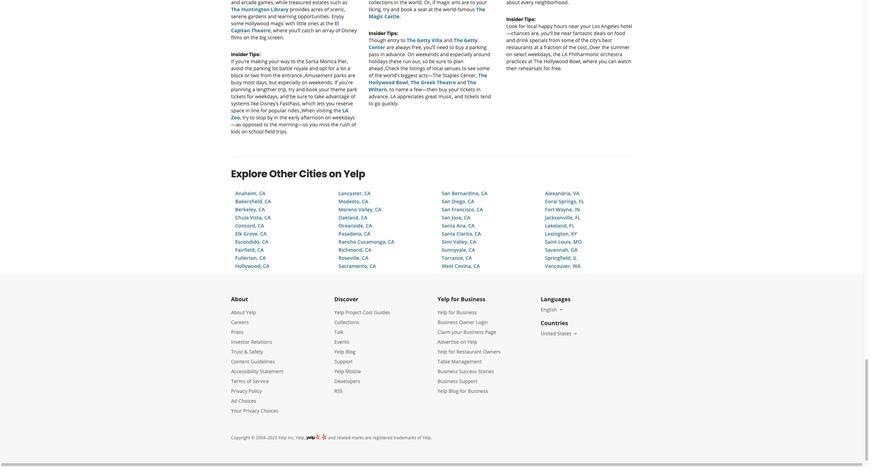 Task type: describe. For each thing, give the bounding box(es) containing it.
the down the by
[[270, 121, 277, 128]]

on inside if you're making your way to the santa monica pier, avoid the parking lot battle royale and opt for a lot a block or two from the entrance.,amusement parks are busy most days, but especially on weekends. if you're planning a lengthier trip, try and book your theme park tickets for weekdays, and be sure to take advantage of systems like disney's fastpass, which lets you reserve space in line for popular rides.,when visiting the
[[302, 79, 308, 86]]

big
[[260, 34, 266, 41]]

to right the need
[[450, 44, 454, 51]]

and down center, at right top
[[457, 79, 466, 86]]

are always free, you'll need to buy a parking pass in advance. on weekends and especially around holidays these run out, so be sure to plan ahead.,check the listings of local venues to see some of the world's biggest acts—the staples center,
[[369, 44, 490, 79]]

to left see
[[462, 65, 467, 72]]

these
[[389, 58, 402, 65]]

1 vertical spatial santa
[[442, 222, 455, 229]]

2 vertical spatial santa
[[442, 230, 455, 237]]

free.
[[552, 65, 562, 72]]

where inside ', where you'll catch an array of disney films on the big screen.'
[[273, 27, 288, 34]]

enjoy
[[332, 13, 344, 20]]

the up royale
[[297, 58, 304, 65]]

trademarks
[[394, 435, 416, 441]]

, right the yelp,
[[320, 435, 322, 441]]

in inside , try to stop by in the early afternoon on weekdays —as opposed to the morning—so you miss the rush of kids on school field trips.
[[274, 114, 278, 121]]

0 vertical spatial near
[[569, 23, 579, 30]]

theatre inside the el capitan theatre
[[251, 27, 271, 34]]

or
[[245, 72, 250, 79]]

some inside insider tips: look for local happy hours near your los angeles hotel —chances are, you'll be near fantastic deals on food and drink specials from some of the city's best restaurants at a fraction of the cost.,over the summer on select weekdays, the la philharmonic orchestra practices at the hollywood bowl, where you can watch their rehearsals for free.
[[561, 37, 574, 44]]

1 vertical spatial near
[[561, 30, 572, 37]]

you inside if you're making your way to the santa monica pier, avoid the parking lot battle royale and opt for a lot a block or two from the entrance.,amusement parks are busy most days, but especially on weekends. if you're planning a lengthier trip, try and book your theme park tickets for weekdays, and be sure to take advantage of systems like disney's fastpass, which lets you reserve space in line for popular rides.,when visiting the
[[326, 100, 335, 107]]

listings
[[409, 65, 425, 72]]

la inside la zoo
[[342, 107, 349, 114]]

hollywood inside the hollywood bowl
[[369, 79, 395, 86]]

0 vertical spatial choices
[[238, 398, 256, 404]]

weekends
[[416, 51, 439, 58]]

2 lot from the left
[[340, 65, 346, 72]]

always
[[395, 44, 411, 51]]

your down weekends.
[[319, 86, 329, 93]]

, to name a few—then buy your tickets in advance. la appreciates great music, and tickets tend to go quickly.
[[369, 86, 491, 107]]

la inside insider tips: look for local happy hours near your los angeles hotel —chances are, you'll be near fantastic deals on food and drink specials from some of the city's best restaurants at a fraction of the cost.,over the summer on select weekdays, the la philharmonic orchestra practices at the hollywood bowl, where you can watch their rehearsals for free.
[[562, 51, 568, 58]]

on right cities
[[329, 167, 342, 181]]

business down stories
[[468, 388, 488, 394]]

il
[[573, 255, 577, 261]]

buy inside are always free, you'll need to buy a parking pass in advance. on weekends and especially around holidays these run out, so be sure to plan ahead.,check the listings of local venues to see some of the world's biggest acts—the staples center,
[[456, 44, 464, 51]]

the greek theatre link
[[411, 79, 456, 86]]

3 san from the top
[[442, 206, 451, 213]]

of down fantastic
[[575, 37, 580, 44]]

16 chevron down v2 image
[[573, 331, 579, 336]]

lancaster, ca link
[[339, 190, 371, 197]]

happy
[[539, 23, 553, 30]]

yelp burst image
[[322, 434, 327, 440]]

by
[[267, 114, 273, 121]]

elk grove, ca link
[[235, 230, 267, 237]]

in inside if you're making your way to the santa monica pier, avoid the parking lot battle royale and opt for a lot a block or two from the entrance.,amusement parks are busy most days, but especially on weekends. if you're planning a lengthier trip, try and book your theme park tickets for weekdays, and be sure to take advantage of systems like disney's fastpass, which lets you reserve space in line for popular rides.,when visiting the
[[246, 107, 250, 114]]

anaheim, ca bakersfield, ca berkeley, ca chula vista, ca concord, ca elk grove, ca escondido, ca fairfield, ca fullerton, ca hollywood, ca
[[235, 190, 271, 269]]

business up the yelp blog for business link
[[438, 378, 458, 385]]

san francisco, ca link
[[442, 206, 483, 213]]

try inside if you're making your way to the santa monica pier, avoid the parking lot battle royale and opt for a lot a block or two from the entrance.,amusement parks are busy most days, but especially on weekends. if you're planning a lengthier trip, try and book your theme park tickets for weekdays, and be sure to take advantage of systems like disney's fastpass, which lets you reserve space in line for popular rides.,when visiting the
[[289, 86, 295, 93]]

insider inside insider tips: look for local happy hours near your los angeles hotel —chances are, you'll be near fantastic deals on food and drink specials from some of the city's best restaurants at a fraction of the cost.,over the summer on select weekdays, the la philharmonic orchestra practices at the hollywood bowl, where you can watch their rehearsals for free.
[[506, 16, 523, 23]]

fairfield, ca link
[[235, 247, 264, 253]]

two
[[251, 72, 259, 79]]

which
[[302, 100, 316, 107]]

fort
[[545, 206, 555, 213]]

theme
[[331, 86, 346, 93]]

yelp down support link
[[334, 368, 344, 375]]

lets
[[317, 100, 325, 107]]

visiting
[[316, 107, 332, 114]]

of inside if you're making your way to the santa monica pier, avoid the parking lot battle royale and opt for a lot a block or two from the entrance.,amusement parks are busy most days, but especially on weekends. if you're planning a lengthier trip, try and book your theme park tickets for weekdays, and be sure to take advantage of systems like disney's fastpass, which lets you reserve space in line for popular rides.,when visiting the
[[351, 93, 355, 100]]

yelp for business
[[438, 295, 485, 303]]

to up 'venues'
[[448, 58, 452, 65]]

on up the miss
[[325, 114, 331, 121]]

support inside yelp for business business owner login claim your business page advertise on yelp yelp for restaurant owners table management business success stories business support yelp blog for business
[[459, 378, 478, 385]]

1 san from the top
[[442, 190, 451, 197]]

business up claim
[[438, 319, 458, 326]]

to up "field"
[[264, 121, 268, 128]]

to up opposed
[[250, 114, 255, 121]]

oakland,
[[339, 214, 360, 221]]

your inside ', to name a few—then buy your tickets in advance. la appreciates great music, and tickets tend to go quickly.'
[[449, 86, 459, 93]]

yelp up yelp for restaurant owners 'link'
[[468, 339, 477, 345]]

on up practices
[[506, 51, 512, 58]]

park
[[347, 86, 357, 93]]

yelp down business support link
[[438, 388, 447, 394]]

to down book
[[309, 93, 313, 100]]

tickets down center, at right top
[[460, 86, 475, 93]]

the inside the getty center
[[454, 37, 463, 44]]

yelp for business business owner login claim your business page advertise on yelp yelp for restaurant owners table management business success stories business support yelp blog for business
[[438, 309, 501, 394]]

the up or
[[245, 65, 252, 72]]

of up acts—the
[[427, 65, 431, 72]]

see
[[468, 65, 476, 72]]

rancho
[[339, 238, 356, 245]]

events link
[[334, 339, 349, 345]]

blog inside yelp for business business owner login claim your business page advertise on yelp yelp for restaurant owners table management business success stories business support yelp blog for business
[[449, 388, 459, 394]]

the up the philharmonic
[[569, 44, 576, 51]]

for up stop
[[261, 107, 267, 114]]

yelp project cost guides collections talk events yelp blog support yelp mobile developers rss
[[334, 309, 390, 394]]

countries
[[541, 319, 568, 327]]

sunnyvale, ca link
[[442, 247, 475, 253]]

0 vertical spatial if
[[231, 58, 234, 65]]

battle
[[279, 65, 293, 72]]

copyright
[[231, 435, 250, 441]]

parking inside if you're making your way to the santa monica pier, avoid the parking lot battle royale and opt for a lot a block or two from the entrance.,amusement parks are busy most days, but especially on weekends. if you're planning a lengthier trip, try and book your theme park tickets for weekdays, and be sure to take advantage of systems like disney's fastpass, which lets you reserve space in line for popular rides.,when visiting the
[[254, 65, 271, 72]]

of right fraction
[[563, 44, 568, 51]]

to left name
[[390, 86, 394, 93]]

1 vertical spatial fl
[[575, 214, 581, 221]]

accessibility statement link
[[231, 368, 284, 375]]

tips: for the huntington library
[[249, 51, 260, 58]]

restaurant
[[457, 348, 482, 355]]

careers link
[[231, 319, 249, 326]]

2 san from the top
[[442, 198, 451, 205]]

the down ahead.,check
[[375, 72, 382, 79]]

appreciates
[[397, 93, 424, 100]]

insider tips: for though entry to
[[369, 30, 398, 37]]

sure inside are always free, you'll need to buy a parking pass in advance. on weekends and especially around holidays these run out, so be sure to plan ahead.,check the listings of local venues to see some of the world's biggest acts—the staples center,
[[436, 58, 446, 65]]

16 chevron down v2 image
[[559, 307, 564, 313]]

the down run
[[401, 65, 408, 72]]

and left opt
[[309, 65, 318, 72]]

on inside yelp for business business owner login claim your business page advertise on yelp yelp for restaurant owners table management business success stories business support yelp blog for business
[[460, 339, 466, 345]]

insider tips: for if you're making your way to the santa monica pier, avoid the parking lot battle royale and opt for a lot a block or two from the entrance.,amusement parks are busy most days, but especially on weekends. if you're planning a lengthier trip, try and book your theme park tickets for weekdays, and be sure to take advantage of systems like disney's fastpass, which lets you reserve space in line for popular rides.,when visiting the
[[231, 51, 260, 58]]

the inside provides acres of scenic, serene gardens and learning opportunities. enjoy some hollywood magic with little ones at the
[[326, 20, 333, 27]]

the down fraction
[[553, 51, 561, 58]]

vista,
[[250, 214, 263, 221]]

in inside are always free, you'll need to buy a parking pass in advance. on weekends and especially around holidays these run out, so be sure to plan ahead.,check the listings of local venues to see some of the world's biggest acts—the staples center,
[[380, 51, 385, 58]]

of left yelp.
[[417, 435, 421, 441]]

hollywood inside provides acres of scenic, serene gardens and learning opportunities. enjoy some hollywood magic with little ones at the
[[245, 20, 269, 27]]

english
[[541, 306, 557, 313]]

are,
[[531, 30, 540, 37]]

an
[[315, 27, 321, 34]]

on down angeles
[[607, 30, 613, 37]]

for left free.
[[544, 65, 550, 72]]

for up business owner login link
[[449, 309, 455, 316]]

0 vertical spatial you're
[[235, 58, 249, 65]]

yelp logo image
[[306, 434, 320, 441]]

accessibility
[[231, 368, 259, 375]]

chula vista, ca link
[[235, 214, 271, 221]]

yelp down the events link
[[334, 348, 344, 355]]

the down best
[[602, 44, 609, 51]]

to left go in the top of the page
[[369, 100, 373, 107]]

about for about yelp careers press investor relations trust & safety content guidelines accessibility statement terms of service privacy policy ad choices your privacy choices
[[231, 309, 245, 316]]

business up yelp for business link
[[461, 295, 485, 303]]

of down ahead.,check
[[369, 72, 373, 79]]

the huntington library
[[231, 6, 289, 13]]

clarita,
[[457, 230, 473, 237]]

gardens
[[248, 13, 267, 20]]

where inside insider tips: look for local happy hours near your los angeles hotel —chances are, you'll be near fantastic deals on food and drink specials from some of the city's best restaurants at a fraction of the cost.,over the summer on select weekdays, the la philharmonic orchestra practices at the hollywood bowl, where you can watch their rehearsals for free.
[[583, 58, 597, 65]]

summer
[[611, 44, 630, 51]]

center,
[[460, 72, 477, 79]]

way
[[281, 58, 290, 65]]

san jose, ca link
[[442, 214, 470, 221]]

2 vertical spatial fl
[[569, 222, 575, 229]]

about for about
[[231, 295, 248, 303]]

©
[[251, 435, 255, 441]]

planning
[[231, 86, 251, 93]]

4 san from the top
[[442, 214, 451, 221]]

parking inside are always free, you'll need to buy a parking pass in advance. on weekends and especially around holidays these run out, so be sure to plan ahead.,check the listings of local venues to see some of the world's biggest acts—the staples center,
[[469, 44, 487, 51]]

and up the need
[[444, 37, 453, 44]]

berkeley, ca link
[[235, 206, 265, 213]]

santa ana, ca link
[[442, 222, 475, 229]]

collections link
[[334, 319, 359, 326]]

wiltern
[[369, 86, 387, 93]]

to up always on the left
[[401, 37, 405, 44]]

avoid
[[231, 65, 244, 72]]

1 vertical spatial you're
[[339, 79, 353, 86]]

your inside yelp for business business owner login claim your business page advertise on yelp yelp for restaurant owners table management business success stories business support yelp blog for business
[[452, 329, 462, 335]]

blog inside 'yelp project cost guides collections talk events yelp blog support yelp mobile developers rss'
[[345, 348, 356, 355]]

take
[[314, 93, 324, 100]]

you inside insider tips: look for local happy hours near your los angeles hotel —chances are, you'll be near fantastic deals on food and drink specials from some of the city's best restaurants at a fraction of the cost.,over the summer on select weekdays, the la philharmonic orchestra practices at the hollywood bowl, where you can watch their rehearsals for free.
[[599, 58, 607, 65]]

opposed
[[242, 121, 262, 128]]

owners
[[483, 348, 501, 355]]

claim
[[438, 329, 451, 335]]

your privacy choices link
[[231, 407, 278, 414]]

support link
[[334, 358, 353, 365]]

tips: for the magic castle
[[387, 30, 398, 37]]

business support link
[[438, 378, 478, 385]]

business success stories link
[[438, 368, 494, 375]]

getty inside the getty center
[[464, 37, 478, 44]]

business down owner
[[464, 329, 484, 335]]

1 vertical spatial choices
[[261, 407, 278, 414]]

wa
[[573, 263, 581, 269]]

springfield, il link
[[545, 255, 577, 261]]

especially inside are always free, you'll need to buy a parking pass in advance. on weekends and especially around holidays these run out, so be sure to plan ahead.,check the listings of local venues to see some of the world's biggest acts—the staples center,
[[450, 51, 472, 58]]

1 vertical spatial if
[[335, 79, 338, 86]]

va
[[573, 190, 580, 197]]

your inside insider tips: look for local happy hours near your los angeles hotel —chances are, you'll be near fantastic deals on food and drink specials from some of the city's best restaurants at a fraction of the cost.,over the summer on select weekdays, the la philharmonic orchestra practices at the hollywood bowl, where you can watch their rehearsals for free.
[[580, 23, 591, 30]]

for down monica
[[328, 65, 335, 72]]

yelp for restaurant owners link
[[438, 348, 501, 355]]

rehearsals
[[518, 65, 542, 72]]

of inside provides acres of scenic, serene gardens and learning opportunities. enjoy some hollywood magic with little ones at the
[[324, 6, 329, 13]]

you'll inside are always free, you'll need to buy a parking pass in advance. on weekends and especially around holidays these run out, so be sure to plan ahead.,check the listings of local venues to see some of the world's biggest acts—the staples center,
[[424, 44, 435, 51]]

of inside 'about yelp careers press investor relations trust & safety content guidelines accessibility statement terms of service privacy policy ad choices your privacy choices'
[[247, 378, 251, 385]]

to right way
[[291, 58, 296, 65]]

2004–2023
[[256, 435, 277, 441]]

the inside insider tips: look for local happy hours near your los angeles hotel —chances are, you'll be near fantastic deals on food and drink specials from some of the city's best restaurants at a fraction of the cost.,over the summer on select weekdays, the la philharmonic orchestra practices at the hollywood bowl, where you can watch their rehearsals for free.
[[534, 58, 542, 65]]

especially inside if you're making your way to the santa monica pier, avoid the parking lot battle royale and opt for a lot a block or two from the entrance.,amusement parks are busy most days, but especially on weekends. if you're planning a lengthier trip, try and book your theme park tickets for weekdays, and be sure to take advantage of systems like disney's fastpass, which lets you reserve space in line for popular rides.,when visiting the
[[278, 79, 300, 86]]

for up yelp for business link
[[451, 295, 459, 303]]

screen.
[[268, 34, 284, 41]]

savannah,
[[545, 247, 570, 253]]

be inside if you're making your way to the santa monica pier, avoid the parking lot battle royale and opt for a lot a block or two from the entrance.,amusement parks are busy most days, but especially on weekends. if you're planning a lengthier trip, try and book your theme park tickets for weekdays, and be sure to take advantage of systems like disney's fastpass, which lets you reserve space in line for popular rides.,when visiting the
[[290, 93, 296, 100]]

yelp up yelp for business link
[[438, 295, 450, 303]]

the down fantastic
[[581, 37, 589, 44]]

states
[[557, 330, 572, 337]]

1 lot from the left
[[272, 65, 278, 72]]

a down pier,
[[348, 65, 350, 72]]

your left way
[[269, 58, 279, 65]]

saint louis, mo link
[[545, 238, 582, 245]]

1 vertical spatial privacy
[[243, 407, 259, 414]]

moreno valley, ca link
[[339, 206, 382, 213]]

, for try
[[240, 114, 241, 121]]

management
[[451, 358, 482, 365]]

the wiltern
[[369, 79, 476, 93]]

select
[[514, 51, 527, 58]]

a inside ', to name a few—then buy your tickets in advance. la appreciates great music, and tickets tend to go quickly.'
[[410, 86, 413, 93]]

yelp up table
[[438, 348, 447, 355]]

for down business support link
[[460, 388, 467, 394]]

rss
[[334, 388, 343, 394]]

a inside insider tips: look for local happy hours near your los angeles hotel —chances are, you'll be near fantastic deals on food and drink specials from some of the city's best restaurants at a fraction of the cost.,over the summer on select weekdays, the la philharmonic orchestra practices at the hollywood bowl, where you can watch their rehearsals for free.
[[540, 44, 543, 51]]



Task type: locate. For each thing, give the bounding box(es) containing it.
1 vertical spatial try
[[243, 114, 249, 121]]

support inside 'yelp project cost guides collections talk events yelp blog support yelp mobile developers rss'
[[334, 358, 353, 365]]

1 vertical spatial parking
[[254, 65, 271, 72]]

about inside 'about yelp careers press investor relations trust & safety content guidelines accessibility statement terms of service privacy policy ad choices your privacy choices'
[[231, 309, 245, 316]]

0 vertical spatial try
[[289, 86, 295, 93]]

mo
[[573, 238, 582, 245]]

you up visiting
[[326, 100, 335, 107]]

1 vertical spatial support
[[459, 378, 478, 385]]

la inside ', to name a few—then buy your tickets in advance. la appreciates great music, and tickets tend to go quickly.'
[[390, 93, 396, 100]]

0 vertical spatial privacy
[[231, 388, 247, 394]]

and down —chances on the right top of the page
[[506, 37, 515, 44]]

plan
[[454, 58, 464, 65]]

, down biggest
[[408, 79, 409, 86]]

san bernardino, ca link
[[442, 190, 488, 197]]

la zoo link
[[231, 107, 349, 121]]

valley, down modesto, ca link
[[358, 206, 374, 213]]

0 vertical spatial support
[[334, 358, 353, 365]]

and down the need
[[440, 51, 449, 58]]

buy up music,
[[439, 86, 447, 93]]

in up the holidays
[[380, 51, 385, 58]]

tend
[[481, 93, 491, 100]]

be down hours
[[554, 30, 560, 37]]

support
[[334, 358, 353, 365], [459, 378, 478, 385]]

lengthier
[[256, 86, 277, 93]]

0 horizontal spatial you'll
[[289, 27, 301, 34]]

castle
[[384, 13, 400, 20]]

sacramento,
[[339, 263, 368, 269]]

1 vertical spatial blog
[[449, 388, 459, 394]]

jose,
[[452, 214, 463, 221]]

sunnyvale,
[[442, 247, 468, 253]]

0 vertical spatial weekdays,
[[528, 51, 552, 58]]

0 horizontal spatial weekdays,
[[255, 93, 279, 100]]

the up the weekdays
[[334, 107, 341, 114]]

of inside , try to stop by in the early afternoon on weekdays —as opposed to the morning—so you miss the rush of kids on school field trips.
[[352, 121, 356, 128]]

2 horizontal spatial insider
[[506, 16, 523, 23]]

2 horizontal spatial at
[[534, 44, 539, 51]]

tips: inside insider tips: look for local happy hours near your los angeles hotel —chances are, you'll be near fantastic deals on food and drink specials from some of the city's best restaurants at a fraction of the cost.,over the summer on select weekdays, the la philharmonic orchestra practices at the hollywood bowl, where you can watch their rehearsals for free.
[[524, 16, 536, 23]]

ahead.,check
[[369, 65, 399, 72]]

try inside , try to stop by in the early afternoon on weekdays —as opposed to the morning—so you miss the rush of kids on school field trips.
[[243, 114, 249, 121]]

1 vertical spatial insider
[[369, 30, 386, 37]]

and left book
[[296, 86, 305, 93]]

bakersfield, ca link
[[235, 198, 271, 205]]

la up free.
[[562, 51, 568, 58]]

0 vertical spatial santa
[[306, 58, 319, 65]]

at
[[320, 20, 325, 27], [534, 44, 539, 51], [528, 58, 533, 65]]

weekdays, inside insider tips: look for local happy hours near your los angeles hotel —chances are, you'll be near fantastic deals on food and drink specials from some of the city's best restaurants at a fraction of the cost.,over the summer on select weekdays, the la philharmonic orchestra practices at the hollywood bowl, where you can watch their rehearsals for free.
[[528, 51, 552, 58]]

press
[[231, 329, 244, 335]]

at inside provides acres of scenic, serene gardens and learning opportunities. enjoy some hollywood magic with little ones at the
[[320, 20, 325, 27]]

la
[[562, 51, 568, 58], [390, 93, 396, 100], [342, 107, 349, 114]]

yelp inside 'about yelp careers press investor relations trust & safety content guidelines accessibility statement terms of service privacy policy ad choices your privacy choices'
[[246, 309, 256, 316]]

lancaster,
[[339, 190, 363, 197]]

support down yelp blog link
[[334, 358, 353, 365]]

table
[[438, 358, 450, 365]]

local inside are always free, you'll need to buy a parking pass in advance. on weekends and especially around holidays these run out, so be sure to plan ahead.,check the listings of local venues to see some of the world's biggest acts—the staples center,
[[432, 65, 443, 72]]

0 vertical spatial are
[[387, 44, 394, 51]]

especially
[[450, 51, 472, 58], [278, 79, 300, 86]]

from up fraction
[[549, 37, 560, 44]]

terms
[[231, 378, 246, 385]]

0 horizontal spatial you're
[[235, 58, 249, 65]]

valley, inside san bernardino, ca san diego, ca san francisco, ca san jose, ca santa ana, ca santa clarita, ca simi valley, ca sunnyvale, ca torrance, ca west covina, ca
[[453, 238, 469, 245]]

1 vertical spatial sure
[[297, 93, 307, 100]]

be inside insider tips: look for local happy hours near your los angeles hotel —chances are, you'll be near fantastic deals on food and drink specials from some of the city's best restaurants at a fraction of the cost.,over the summer on select weekdays, the la philharmonic orchestra practices at the hollywood bowl, where you can watch their rehearsals for free.
[[554, 30, 560, 37]]

2 vertical spatial hollywood
[[369, 79, 395, 86]]

in left line at the left top
[[246, 107, 250, 114]]

a inside are always free, you'll need to buy a parking pass in advance. on weekends and especially around holidays these run out, so be sure to plan ahead.,check the listings of local venues to see some of the world's biggest acts—the staples center,
[[465, 44, 468, 51]]

stories
[[478, 368, 494, 375]]

, up quickly.
[[387, 86, 388, 93]]

1 vertical spatial tips:
[[387, 30, 398, 37]]

where
[[273, 27, 288, 34], [583, 58, 597, 65]]

a down most
[[252, 86, 255, 93]]

press link
[[231, 329, 244, 335]]

0 horizontal spatial blog
[[345, 348, 356, 355]]

bowl,
[[569, 58, 582, 65]]

the up but
[[273, 72, 281, 79]]

1 horizontal spatial especially
[[450, 51, 472, 58]]

1 horizontal spatial some
[[477, 65, 490, 72]]

and up magic
[[268, 13, 277, 20]]

1 getty from the left
[[417, 37, 431, 44]]

0 vertical spatial about
[[231, 295, 248, 303]]

yelp up lancaster, ca link
[[344, 167, 365, 181]]

2 getty from the left
[[464, 37, 478, 44]]

bowl
[[396, 79, 408, 86]]

advance. down wiltern
[[369, 93, 389, 100]]

2 vertical spatial la
[[342, 107, 349, 114]]

, inside ', to name a few—then buy your tickets in advance. la appreciates great music, and tickets tend to go quickly.'
[[387, 86, 388, 93]]

fullerton,
[[235, 255, 258, 261]]

1 horizontal spatial theatre
[[437, 79, 456, 86]]

advance. inside ', to name a few—then buy your tickets in advance. la appreciates great music, and tickets tend to go quickly.'
[[369, 93, 389, 100]]

, the greek theatre and
[[408, 79, 467, 86]]

business down table
[[438, 368, 458, 375]]

0 vertical spatial from
[[549, 37, 560, 44]]

greek
[[421, 79, 436, 86]]

fullerton, ca link
[[235, 255, 266, 261]]

on inside ', where you'll catch an array of disney films on the big screen.'
[[243, 34, 249, 41]]

1 vertical spatial hollywood
[[544, 58, 568, 65]]

2 vertical spatial be
[[290, 93, 296, 100]]

like
[[251, 100, 259, 107]]

1 vertical spatial la
[[390, 93, 396, 100]]

for up —chances on the right top of the page
[[519, 23, 525, 30]]

yelp up careers
[[246, 309, 256, 316]]

0 horizontal spatial tips:
[[249, 51, 260, 58]]

and inside are always free, you'll need to buy a parking pass in advance. on weekends and especially around holidays these run out, so be sure to plan ahead.,check the listings of local venues to see some of the world's biggest acts—the staples center,
[[440, 51, 449, 58]]

a up see
[[465, 44, 468, 51]]

opportunities.
[[298, 13, 330, 20]]

and inside ', to name a few—then buy your tickets in advance. la appreciates great music, and tickets tend to go quickly.'
[[455, 93, 463, 100]]

about yelp careers press investor relations trust & safety content guidelines accessibility statement terms of service privacy policy ad choices your privacy choices
[[231, 309, 284, 414]]

0 vertical spatial fl
[[579, 198, 584, 205]]

zoo
[[231, 114, 240, 121]]

marks
[[352, 435, 364, 441]]

fastpass,
[[280, 100, 301, 107]]

your up fantastic
[[580, 23, 591, 30]]

the left el
[[326, 20, 333, 27]]

alexandria,
[[545, 190, 572, 197]]

1 horizontal spatial are
[[365, 435, 372, 441]]

0 vertical spatial some
[[231, 20, 244, 27]]

on
[[408, 51, 415, 58]]

2 vertical spatial you
[[310, 121, 318, 128]]

you down afternoon
[[310, 121, 318, 128]]

1 vertical spatial insider tips:
[[231, 51, 260, 58]]

fort wayne, in link
[[545, 206, 580, 213]]

the down popular
[[280, 114, 287, 121]]

on right kids
[[242, 128, 248, 135]]

0 horizontal spatial are
[[348, 72, 355, 79]]

lakeland,
[[545, 222, 568, 229]]

some inside are always free, you'll need to buy a parking pass in advance. on weekends and especially around holidays these run out, so be sure to plan ahead.,check the listings of local venues to see some of the world's biggest acts—the staples center,
[[477, 65, 490, 72]]

1 vertical spatial from
[[261, 72, 272, 79]]

and inside insider tips: look for local happy hours near your los angeles hotel —chances are, you'll be near fantastic deals on food and drink specials from some of the city's best restaurants at a fraction of the cost.,over the summer on select weekdays, the la philharmonic orchestra practices at the hollywood bowl, where you can watch their rehearsals for free.
[[506, 37, 515, 44]]

2 horizontal spatial some
[[561, 37, 574, 44]]

try
[[289, 86, 295, 93], [243, 114, 249, 121]]

the inside ', where you'll catch an array of disney films on the big screen.'
[[251, 34, 258, 41]]

and right 'yelp burst' icon on the bottom of page
[[328, 435, 336, 441]]

sure inside if you're making your way to the santa monica pier, avoid the parking lot battle royale and opt for a lot a block or two from the entrance.,amusement parks are busy most days, but especially on weekends. if you're planning a lengthier trip, try and book your theme park tickets for weekdays, and be sure to take advantage of systems like disney's fastpass, which lets you reserve space in line for popular rides.,when visiting the
[[297, 93, 307, 100]]

weekdays, inside if you're making your way to the santa monica pier, avoid the parking lot battle royale and opt for a lot a block or two from the entrance.,amusement parks are busy most days, but especially on weekends. if you're planning a lengthier trip, try and book your theme park tickets for weekdays, and be sure to take advantage of systems like disney's fastpass, which lets you reserve space in line for popular rides.,when visiting the
[[255, 93, 279, 100]]

you'll inside insider tips: look for local happy hours near your los angeles hotel —chances are, you'll be near fantastic deals on food and drink specials from some of the city's best restaurants at a fraction of the cost.,over the summer on select weekdays, the la philharmonic orchestra practices at the hollywood bowl, where you can watch their rehearsals for free.
[[541, 30, 553, 37]]

yelp up claim
[[438, 309, 447, 316]]

yelp left inc.
[[278, 435, 287, 441]]

1 horizontal spatial support
[[459, 378, 478, 385]]

0 horizontal spatial some
[[231, 20, 244, 27]]

philharmonic
[[569, 51, 599, 58]]

1 horizontal spatial where
[[583, 58, 597, 65]]

about up careers
[[231, 309, 245, 316]]

1 vertical spatial at
[[534, 44, 539, 51]]

1 vertical spatial buy
[[439, 86, 447, 93]]

you'll down with
[[289, 27, 301, 34]]

a down the specials at the top
[[540, 44, 543, 51]]

, down "space" on the left top
[[240, 114, 241, 121]]

1 horizontal spatial lot
[[340, 65, 346, 72]]

drink
[[516, 37, 528, 44]]

coral springs, fl link
[[545, 198, 584, 205]]

1 horizontal spatial from
[[549, 37, 560, 44]]

insider tips: up avoid
[[231, 51, 260, 58]]

louis,
[[558, 238, 572, 245]]

tips: right though
[[387, 30, 398, 37]]

of right acres
[[324, 6, 329, 13]]

privacy down ad choices link
[[243, 407, 259, 414]]

2 horizontal spatial la
[[562, 51, 568, 58]]

sure up which
[[297, 93, 307, 100]]

are inside if you're making your way to the santa monica pier, avoid the parking lot battle royale and opt for a lot a block or two from the entrance.,amusement parks are busy most days, but especially on weekends. if you're planning a lengthier trip, try and book your theme park tickets for weekdays, and be sure to take advantage of systems like disney's fastpass, which lets you reserve space in line for popular rides.,when visiting the
[[348, 72, 355, 79]]

run
[[403, 58, 411, 65]]

1 horizontal spatial you
[[326, 100, 335, 107]]

of down park
[[351, 93, 355, 100]]

acres
[[311, 6, 323, 13]]

tickets left tend
[[465, 93, 479, 100]]

book
[[306, 86, 318, 93]]

santa inside if you're making your way to the santa monica pier, avoid the parking lot battle royale and opt for a lot a block or two from the entrance.,amusement parks are busy most days, but especially on weekends. if you're planning a lengthier trip, try and book your theme park tickets for weekdays, and be sure to take advantage of systems like disney's fastpass, which lets you reserve space in line for popular rides.,when visiting the
[[306, 58, 319, 65]]

santa up simi
[[442, 230, 455, 237]]

statement
[[260, 368, 284, 375]]

2 horizontal spatial you
[[599, 58, 607, 65]]

on down claim your business page link
[[460, 339, 466, 345]]

0 vertical spatial theatre
[[251, 27, 271, 34]]

0 horizontal spatial la
[[342, 107, 349, 114]]

the
[[326, 20, 333, 27], [251, 34, 258, 41], [581, 37, 589, 44], [569, 44, 576, 51], [602, 44, 609, 51], [553, 51, 561, 58], [297, 58, 304, 65], [245, 65, 252, 72], [401, 65, 408, 72], [273, 72, 281, 79], [375, 72, 382, 79], [334, 107, 341, 114], [280, 114, 287, 121], [270, 121, 277, 128], [331, 121, 339, 128]]

1 vertical spatial are
[[348, 72, 355, 79]]

local inside insider tips: look for local happy hours near your los angeles hotel —chances are, you'll be near fantastic deals on food and drink specials from some of the city's best restaurants at a fraction of the cost.,over the summer on select weekdays, the la philharmonic orchestra practices at the hollywood bowl, where you can watch their rehearsals for free.
[[527, 23, 537, 30]]

0 vertical spatial especially
[[450, 51, 472, 58]]

2 vertical spatial are
[[365, 435, 372, 441]]

the inside the wiltern
[[467, 79, 476, 86]]

valley, inside lancaster, ca modesto, ca moreno valley, ca oakland, ca oceanside, ca pasadena, ca rancho cucamonga, ca richmond, ca roseville, ca sacramento, ca
[[358, 206, 374, 213]]

1 horizontal spatial la
[[390, 93, 396, 100]]

miss
[[319, 121, 330, 128]]

1 vertical spatial theatre
[[437, 79, 456, 86]]

the magic castle
[[369, 6, 485, 20]]

, for the
[[408, 79, 409, 86]]

capitan
[[231, 27, 250, 34]]

the inside the hollywood bowl
[[478, 72, 487, 79]]

advance. up these at the top
[[386, 51, 406, 58]]

0 vertical spatial blog
[[345, 348, 356, 355]]

where down the philharmonic
[[583, 58, 597, 65]]

2 horizontal spatial be
[[554, 30, 560, 37]]

orchestra
[[601, 51, 622, 58]]

the left rush
[[331, 121, 339, 128]]

for down advertise at the right
[[449, 348, 455, 355]]

insider for the magic castle
[[369, 30, 386, 37]]

world's
[[383, 72, 400, 79]]

english button
[[541, 306, 564, 313]]

1 horizontal spatial weekdays,
[[528, 51, 552, 58]]

from inside insider tips: look for local happy hours near your los angeles hotel —chances are, you'll be near fantastic deals on food and drink specials from some of the city's best restaurants at a fraction of the cost.,over the summer on select weekdays, the la philharmonic orchestra practices at the hollywood bowl, where you can watch their rehearsals for free.
[[549, 37, 560, 44]]

though entry to the getty villa and
[[369, 37, 454, 44]]

be inside are always free, you'll need to buy a parking pass in advance. on weekends and especially around holidays these run out, so be sure to plan ahead.,check the listings of local venues to see some of the world's biggest acts—the staples center,
[[429, 58, 435, 65]]

some inside provides acres of scenic, serene gardens and learning opportunities. enjoy some hollywood magic with little ones at the
[[231, 20, 244, 27]]

near up fantastic
[[569, 23, 579, 30]]

1 vertical spatial advance.
[[369, 93, 389, 100]]

0 vertical spatial valley,
[[358, 206, 374, 213]]

1 horizontal spatial buy
[[456, 44, 464, 51]]

san left diego,
[[442, 198, 451, 205]]

ad
[[231, 398, 237, 404]]

most
[[243, 79, 255, 86]]

0 horizontal spatial if
[[231, 58, 234, 65]]

near down hours
[[561, 30, 572, 37]]

2 horizontal spatial tips:
[[524, 16, 536, 23]]

tips: up are,
[[524, 16, 536, 23]]

1 horizontal spatial you'll
[[424, 44, 435, 51]]

0 horizontal spatial buy
[[439, 86, 447, 93]]

advance. inside are always free, you'll need to buy a parking pass in advance. on weekends and especially around holidays these run out, so be sure to plan ahead.,check the listings of local venues to see some of the world's biggest acts—the staples center,
[[386, 51, 406, 58]]

of inside ', where you'll catch an array of disney films on the big screen.'
[[336, 27, 340, 34]]

0 horizontal spatial getty
[[417, 37, 431, 44]]

2 about from the top
[[231, 309, 245, 316]]

wayne,
[[556, 206, 573, 213]]

sacramento, ca link
[[339, 263, 376, 269]]

you inside , try to stop by in the early afternoon on weekdays —as opposed to the morning—so you miss the rush of kids on school field trips.
[[310, 121, 318, 128]]

a up parks
[[336, 65, 339, 72]]

parking up around
[[469, 44, 487, 51]]

0 horizontal spatial from
[[261, 72, 272, 79]]

2 vertical spatial tips:
[[249, 51, 260, 58]]

los
[[592, 23, 600, 30]]

business up owner
[[457, 309, 477, 316]]

hollywood inside insider tips: look for local happy hours near your los angeles hotel —chances are, you'll be near fantastic deals on food and drink specials from some of the city's best restaurants at a fraction of the cost.,over the summer on select weekdays, the la philharmonic orchestra practices at the hollywood bowl, where you can watch their rehearsals for free.
[[544, 58, 568, 65]]

from up days,
[[261, 72, 272, 79]]

vancouver,
[[545, 263, 572, 269]]

for up like
[[247, 93, 254, 100]]

are right parks
[[348, 72, 355, 79]]

their
[[506, 65, 517, 72]]

yelp up collections
[[334, 309, 344, 316]]

1 vertical spatial about
[[231, 309, 245, 316]]

, for to
[[387, 86, 388, 93]]

blog
[[345, 348, 356, 355], [449, 388, 459, 394]]

from inside if you're making your way to the santa monica pier, avoid the parking lot battle royale and opt for a lot a block or two from the entrance.,amusement parks are busy most days, but especially on weekends. if you're planning a lengthier trip, try and book your theme park tickets for weekdays, and be sure to take advantage of systems like disney's fastpass, which lets you reserve space in line for popular rides.,when visiting the
[[261, 72, 272, 79]]

0 horizontal spatial theatre
[[251, 27, 271, 34]]

of up the privacy policy link
[[247, 378, 251, 385]]

blog up support link
[[345, 348, 356, 355]]

, up screen.
[[271, 27, 272, 34]]

1 horizontal spatial getty
[[464, 37, 478, 44]]

cost
[[363, 309, 373, 316]]

2 horizontal spatial hollywood
[[544, 58, 568, 65]]

systems
[[231, 100, 250, 107]]

free,
[[412, 44, 422, 51]]

1 vertical spatial valley,
[[453, 238, 469, 245]]

, inside , try to stop by in the early afternoon on weekdays —as opposed to the morning—so you miss the rush of kids on school field trips.
[[240, 114, 241, 121]]

try right trip,
[[289, 86, 295, 93]]

1 about from the top
[[231, 295, 248, 303]]

0 horizontal spatial you
[[310, 121, 318, 128]]

0 horizontal spatial valley,
[[358, 206, 374, 213]]

pasadena, ca link
[[339, 230, 371, 237]]

especially up trip,
[[278, 79, 300, 86]]

some down the serene
[[231, 20, 244, 27]]

0 vertical spatial hollywood
[[245, 20, 269, 27]]

and inside provides acres of scenic, serene gardens and learning opportunities. enjoy some hollywood magic with little ones at the
[[268, 13, 277, 20]]

the left big
[[251, 34, 258, 41]]

be
[[554, 30, 560, 37], [429, 58, 435, 65], [290, 93, 296, 100]]

on down entrance.,amusement
[[302, 79, 308, 86]]

array
[[322, 27, 334, 34]]

choices down the privacy policy link
[[238, 398, 256, 404]]

san bernardino, ca san diego, ca san francisco, ca san jose, ca santa ana, ca santa clarita, ca simi valley, ca sunnyvale, ca torrance, ca west covina, ca
[[442, 190, 488, 269]]

pier,
[[338, 58, 348, 65]]

in inside ', to name a few—then buy your tickets in advance. la appreciates great music, and tickets tend to go quickly.'
[[476, 86, 481, 93]]

jacksonville, fl link
[[545, 214, 581, 221]]

on down capitan
[[243, 34, 249, 41]]

pasadena,
[[339, 230, 363, 237]]

at down the specials at the top
[[534, 44, 539, 51]]

1 horizontal spatial you're
[[339, 79, 353, 86]]

1 horizontal spatial valley,
[[453, 238, 469, 245]]

some right see
[[477, 65, 490, 72]]

0 horizontal spatial insider
[[231, 51, 248, 58]]

1 vertical spatial local
[[432, 65, 443, 72]]

advantage
[[326, 93, 349, 100]]

safety
[[249, 348, 263, 355]]

0 horizontal spatial choices
[[238, 398, 256, 404]]

table management link
[[438, 358, 482, 365]]

0 horizontal spatial try
[[243, 114, 249, 121]]

and down trip,
[[280, 93, 289, 100]]

0 horizontal spatial sure
[[297, 93, 307, 100]]

2 vertical spatial some
[[477, 65, 490, 72]]

buy inside ', to name a few—then buy your tickets in advance. la appreciates great music, and tickets tend to go quickly.'
[[439, 86, 447, 93]]

0 vertical spatial tips:
[[524, 16, 536, 23]]

the inside the magic castle
[[476, 6, 485, 13]]

0 horizontal spatial support
[[334, 358, 353, 365]]

insider
[[506, 16, 523, 23], [369, 30, 386, 37], [231, 51, 248, 58]]

sure up 'venues'
[[436, 58, 446, 65]]

your up music,
[[449, 86, 459, 93]]

2 horizontal spatial are
[[387, 44, 394, 51]]

tickets inside if you're making your way to the santa monica pier, avoid the parking lot battle royale and opt for a lot a block or two from the entrance.,amusement parks are busy most days, but especially on weekends. if you're planning a lengthier trip, try and book your theme park tickets for weekdays, and be sure to take advantage of systems like disney's fastpass, which lets you reserve space in line for popular rides.,when visiting the
[[231, 93, 246, 100]]

el capitan theatre link
[[231, 20, 339, 34]]

are inside are always free, you'll need to buy a parking pass in advance. on weekends and especially around holidays these run out, so be sure to plan ahead.,check the listings of local venues to see some of the world's biggest acts—the staples center,
[[387, 44, 394, 51]]

1 vertical spatial where
[[583, 58, 597, 65]]

1 horizontal spatial choices
[[261, 407, 278, 414]]

0 vertical spatial local
[[527, 23, 537, 30]]

, for where
[[271, 27, 272, 34]]

trip,
[[278, 86, 287, 93]]

insider for the huntington library
[[231, 51, 248, 58]]

2 vertical spatial insider
[[231, 51, 248, 58]]

, try to stop by in the early afternoon on weekdays —as opposed to the morning—so you miss the rush of kids on school field trips.
[[231, 114, 356, 135]]

, inside ', where you'll catch an array of disney films on the big screen.'
[[271, 27, 272, 34]]

hollywood up wiltern
[[369, 79, 395, 86]]

1 horizontal spatial insider tips:
[[369, 30, 398, 37]]

try up opposed
[[243, 114, 249, 121]]

1 horizontal spatial at
[[528, 58, 533, 65]]

united
[[541, 330, 556, 337]]

line
[[251, 107, 259, 114]]

0 vertical spatial insider tips:
[[369, 30, 398, 37]]

1 vertical spatial be
[[429, 58, 435, 65]]

0 horizontal spatial especially
[[278, 79, 300, 86]]

oceanside,
[[339, 222, 365, 229]]

hollywood down gardens
[[245, 20, 269, 27]]

1 horizontal spatial sure
[[436, 58, 446, 65]]

especially up plan
[[450, 51, 472, 58]]

1 vertical spatial weekdays,
[[255, 93, 279, 100]]

lakeland, fl link
[[545, 222, 575, 229]]

the hollywood bowl
[[369, 72, 487, 86]]

saint
[[545, 238, 557, 245]]

you'll inside ', where you'll catch an array of disney films on the big screen.'
[[289, 27, 301, 34]]



Task type: vqa. For each thing, say whether or not it's contained in the screenshot.
Fitness & Instruction
no



